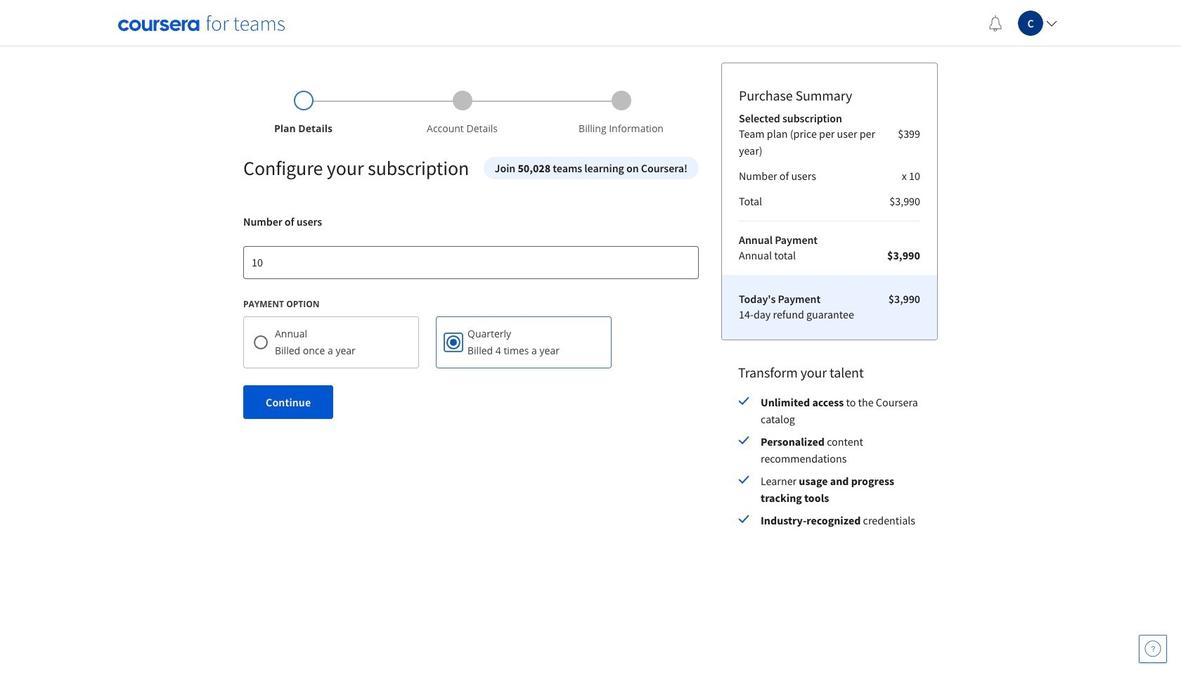 Task type: describe. For each thing, give the bounding box(es) containing it.
Number of users text field
[[243, 245, 699, 279]]

help center image
[[1145, 641, 1162, 657]]

coursera image
[[118, 12, 285, 34]]



Task type: locate. For each thing, give the bounding box(es) containing it.
menu
[[979, 0, 1063, 46]]



Task type: vqa. For each thing, say whether or not it's contained in the screenshot.
FEDERAL
no



